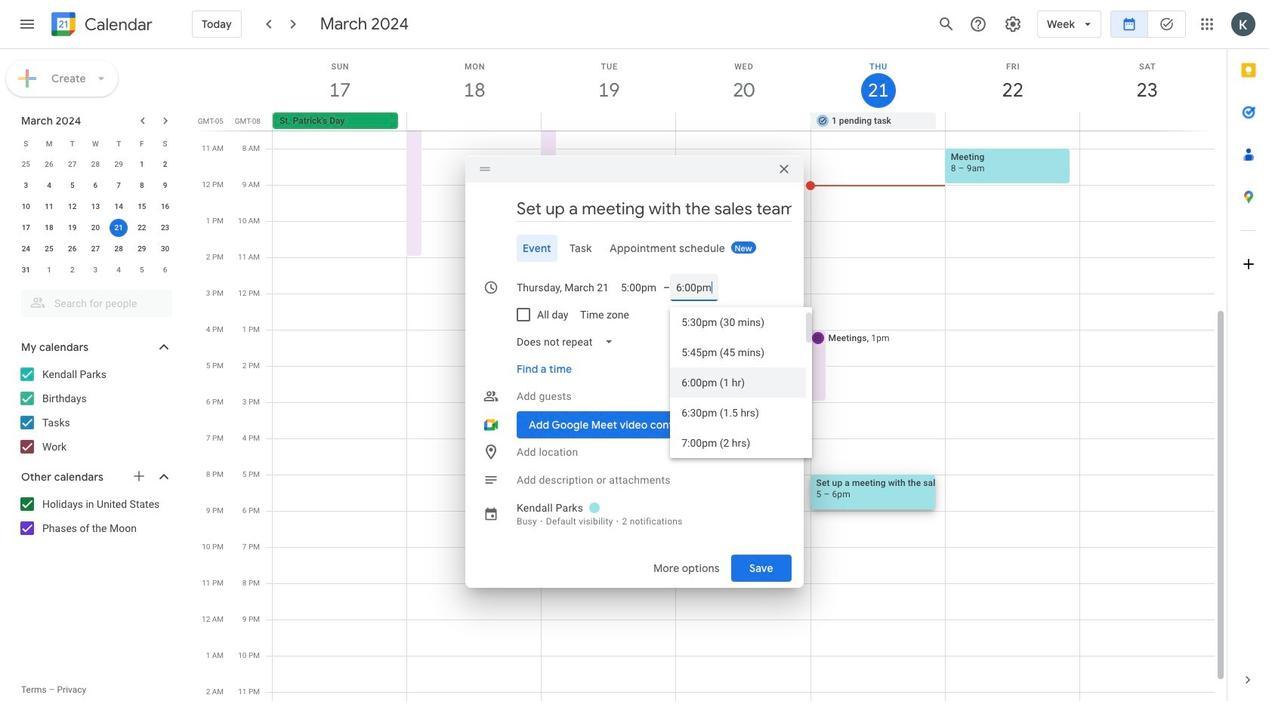 Task type: locate. For each thing, give the bounding box(es) containing it.
5 element
[[63, 177, 81, 195]]

27 element
[[86, 240, 105, 258]]

cell inside march 2024 grid
[[107, 218, 130, 239]]

cell
[[407, 113, 542, 131], [542, 113, 676, 131], [676, 113, 811, 131], [945, 113, 1080, 131], [1080, 113, 1214, 131], [107, 218, 130, 239]]

1 option from the top
[[670, 308, 806, 338]]

add other calendars image
[[131, 469, 147, 484]]

Start date text field
[[517, 274, 609, 301]]

None search field
[[0, 284, 187, 317]]

20 element
[[86, 219, 105, 237]]

21, today element
[[110, 219, 128, 237]]

3 element
[[17, 177, 35, 195]]

row group
[[14, 154, 177, 281]]

Add title text field
[[517, 198, 792, 221]]

settings menu image
[[1004, 15, 1022, 33]]

option
[[670, 308, 806, 338], [670, 338, 806, 368], [670, 368, 806, 398], [670, 398, 806, 428], [670, 428, 806, 459]]

heading
[[82, 15, 153, 34]]

grid
[[193, 49, 1227, 702]]

1 horizontal spatial tab list
[[1228, 49, 1269, 660]]

None field
[[511, 329, 626, 356]]

new element
[[731, 242, 756, 254]]

17 element
[[17, 219, 35, 237]]

other calendars list
[[3, 493, 187, 541]]

25 element
[[40, 240, 58, 258]]

Search for people text field
[[30, 290, 163, 317]]

31 element
[[17, 261, 35, 280]]

4 element
[[40, 177, 58, 195]]

22 element
[[133, 219, 151, 237]]

28 element
[[110, 240, 128, 258]]

april 5 element
[[133, 261, 151, 280]]

row
[[266, 113, 1227, 131], [14, 133, 177, 154], [14, 154, 177, 175], [14, 175, 177, 196], [14, 196, 177, 218], [14, 218, 177, 239], [14, 239, 177, 260], [14, 260, 177, 281]]

tab list
[[1228, 49, 1269, 660], [478, 235, 792, 262]]

11 element
[[40, 198, 58, 216]]

february 29 element
[[110, 156, 128, 174]]



Task type: describe. For each thing, give the bounding box(es) containing it.
5 option from the top
[[670, 428, 806, 459]]

4 option from the top
[[670, 398, 806, 428]]

15 element
[[133, 198, 151, 216]]

18 element
[[40, 219, 58, 237]]

13 element
[[86, 198, 105, 216]]

8 element
[[133, 177, 151, 195]]

end time list box
[[670, 308, 812, 459]]

0 horizontal spatial tab list
[[478, 235, 792, 262]]

29 element
[[133, 240, 151, 258]]

6 element
[[86, 177, 105, 195]]

february 25 element
[[17, 156, 35, 174]]

26 element
[[63, 240, 81, 258]]

16 element
[[156, 198, 174, 216]]

to element
[[663, 282, 670, 294]]

2 element
[[156, 156, 174, 174]]

calendar element
[[48, 9, 153, 42]]

7 element
[[110, 177, 128, 195]]

1 element
[[133, 156, 151, 174]]

april 1 element
[[40, 261, 58, 280]]

14 element
[[110, 198, 128, 216]]

april 4 element
[[110, 261, 128, 280]]

2 option from the top
[[670, 338, 806, 368]]

12 element
[[63, 198, 81, 216]]

24 element
[[17, 240, 35, 258]]

10 element
[[17, 198, 35, 216]]

april 2 element
[[63, 261, 81, 280]]

30 element
[[156, 240, 174, 258]]

march 2024 grid
[[14, 133, 177, 281]]

End time text field
[[676, 274, 713, 301]]

23 element
[[156, 219, 174, 237]]

april 6 element
[[156, 261, 174, 280]]

april 3 element
[[86, 261, 105, 280]]

february 27 element
[[63, 156, 81, 174]]

heading inside calendar element
[[82, 15, 153, 34]]

february 28 element
[[86, 156, 105, 174]]

Start time text field
[[621, 274, 657, 301]]

my calendars list
[[3, 363, 187, 459]]

9 element
[[156, 177, 174, 195]]

3 option from the top
[[670, 368, 806, 398]]

19 element
[[63, 219, 81, 237]]

february 26 element
[[40, 156, 58, 174]]

main drawer image
[[18, 15, 36, 33]]



Task type: vqa. For each thing, say whether or not it's contained in the screenshot.
"row group" at the top left of the page
yes



